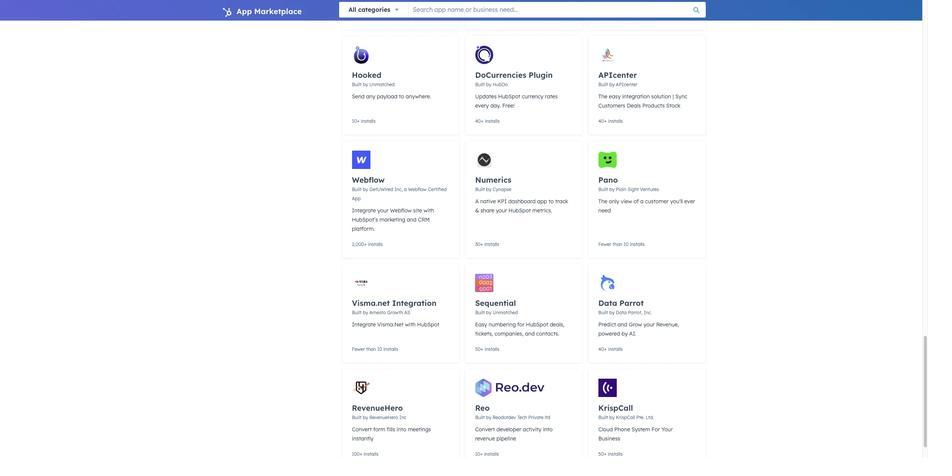 Task type: locate. For each thing, give the bounding box(es) containing it.
apicenter up easy
[[599, 70, 637, 80]]

40 + installs down every
[[475, 118, 500, 124]]

40 + installs
[[475, 118, 500, 124], [599, 118, 623, 124], [599, 347, 623, 353]]

unmatched
[[369, 82, 395, 87], [493, 310, 518, 316]]

by up predict
[[609, 310, 615, 316]]

2 vertical spatial fewer than 10 installs
[[352, 347, 398, 353]]

and
[[407, 217, 417, 223], [618, 322, 627, 329], [525, 331, 535, 338]]

50 for sequential
[[475, 347, 481, 353]]

powered
[[599, 331, 620, 338]]

unmatched for sequential
[[493, 310, 518, 316]]

unmatched inside 'hooked built by unmatched'
[[369, 82, 395, 87]]

10 + installs
[[599, 13, 622, 19], [352, 118, 376, 124], [475, 452, 499, 458]]

hubspot up free!
[[498, 93, 520, 100]]

revenue
[[475, 436, 495, 443]]

meetings
[[408, 427, 431, 434]]

0 horizontal spatial than
[[366, 347, 376, 353]]

the up need
[[599, 198, 608, 205]]

built inside reo built by reodotdev tech private ltd
[[475, 415, 485, 421]]

into inside the convert developer activity into revenue pipeline
[[543, 427, 553, 434]]

built up cloud
[[599, 415, 608, 421]]

2,000 + installs
[[352, 242, 383, 248]]

and inside easy numbering for hubspot deals, tickets, companies, and contacts.
[[525, 331, 535, 338]]

0 vertical spatial and
[[407, 217, 417, 223]]

by down hooked
[[363, 82, 368, 87]]

built inside revenuehero built by revenuehero inc
[[352, 415, 362, 421]]

native
[[480, 198, 496, 205]]

built for sequential
[[475, 310, 485, 316]]

built up predict
[[599, 310, 608, 316]]

by for reo
[[486, 415, 491, 421]]

built inside the numerics built by cynapse
[[475, 187, 485, 193]]

built inside 'data parrot built by data parrot, inc.'
[[599, 310, 608, 316]]

by inside "krispcall built by krispcall pte. ltd."
[[609, 415, 615, 421]]

built inside the pano built by plain sight ventures
[[599, 187, 608, 193]]

built up easy
[[475, 310, 485, 316]]

1 horizontal spatial your
[[496, 207, 507, 214]]

by inside the pano built by plain sight ventures
[[609, 187, 615, 193]]

by down "reo"
[[486, 415, 491, 421]]

1 the from the top
[[599, 93, 608, 100]]

plain
[[616, 187, 627, 193]]

0 horizontal spatial into
[[397, 427, 406, 434]]

integrate your webflow site with hubspot's marketing and crm platform.
[[352, 207, 434, 233]]

app inside webflow built by getuwired inc, a webflow certified app
[[352, 196, 361, 202]]

1 vertical spatial unmatched
[[493, 310, 518, 316]]

all categories
[[349, 6, 390, 13]]

2 vertical spatial fewer
[[352, 347, 365, 353]]

fewer than 10 installs
[[475, 13, 522, 19], [599, 242, 645, 248], [352, 347, 398, 353]]

by for numerics
[[486, 187, 491, 193]]

by left getuwired
[[363, 187, 368, 193]]

into down ltd
[[543, 427, 553, 434]]

convert developer activity into revenue pipeline
[[475, 427, 553, 443]]

100 + installs
[[352, 452, 379, 458]]

2 horizontal spatial fewer than 10 installs
[[599, 242, 645, 248]]

0 vertical spatial 50 + installs
[[475, 347, 499, 353]]

1 vertical spatial app
[[352, 196, 361, 202]]

by down visma.net
[[363, 310, 368, 316]]

a inside the only view of a customer you'll ever need
[[640, 198, 644, 205]]

integrate inside integrate your webflow site with hubspot's marketing and crm platform.
[[352, 207, 376, 214]]

by inside the 'apicenter built by apicenter'
[[609, 82, 615, 87]]

dashboard
[[508, 198, 536, 205]]

your up marketing
[[377, 207, 389, 214]]

the inside the easy integration solution | sync customers deals products stock
[[599, 93, 608, 100]]

numerics built by cynapse
[[475, 175, 512, 193]]

integrate for visma.net
[[352, 322, 376, 329]]

0 horizontal spatial fewer
[[352, 347, 365, 353]]

into for reo
[[543, 427, 553, 434]]

by inside 'hooked built by unmatched'
[[363, 82, 368, 87]]

activity
[[523, 427, 542, 434]]

easy numbering for hubspot deals, tickets, companies, and contacts.
[[475, 322, 565, 338]]

50
[[475, 347, 481, 353], [599, 452, 604, 458]]

built up instantly
[[352, 415, 362, 421]]

by inside the numerics built by cynapse
[[486, 187, 491, 193]]

20 + installs
[[352, 13, 376, 19]]

you'll
[[670, 198, 683, 205]]

and left grow
[[618, 322, 627, 329]]

pipeline
[[497, 436, 516, 443]]

1 horizontal spatial a
[[640, 198, 644, 205]]

0 vertical spatial unmatched
[[369, 82, 395, 87]]

by inside sequential built by unmatched
[[486, 310, 491, 316]]

0 horizontal spatial app
[[237, 6, 252, 16]]

revenuehero built by revenuehero inc
[[352, 404, 407, 421]]

40 down customers
[[599, 118, 604, 124]]

to inside a native kpi dashboard app to track & share your hubspot metrics.
[[549, 198, 554, 205]]

40 + installs down powered
[[599, 347, 623, 353]]

phone
[[614, 427, 630, 434]]

50 + installs down business
[[599, 452, 623, 458]]

data left "parrot,"
[[616, 310, 627, 316]]

1 vertical spatial integrate
[[352, 322, 376, 329]]

2 horizontal spatial 10 + installs
[[599, 13, 622, 19]]

by for sequential
[[486, 310, 491, 316]]

to right 'app'
[[549, 198, 554, 205]]

1 convert from the left
[[475, 427, 495, 434]]

by left ai.
[[622, 331, 628, 338]]

your
[[377, 207, 389, 214], [496, 207, 507, 214], [644, 322, 655, 329]]

customers
[[599, 102, 625, 109]]

by inside reo built by reodotdev tech private ltd
[[486, 415, 491, 421]]

the for pano
[[599, 198, 608, 205]]

0 horizontal spatial to
[[399, 93, 404, 100]]

0 vertical spatial data
[[599, 299, 617, 308]]

+ for numerics
[[480, 242, 483, 248]]

40 + installs down customers
[[599, 118, 623, 124]]

40 down powered
[[599, 347, 604, 353]]

the easy integration solution | sync customers deals products stock
[[599, 93, 688, 109]]

by inside predict and grow your revenue, powered by ai.
[[622, 331, 628, 338]]

40 + installs for apicenter
[[599, 118, 623, 124]]

track
[[555, 198, 568, 205]]

by for pano
[[609, 187, 615, 193]]

a native kpi dashboard app to track & share your hubspot metrics.
[[475, 198, 568, 214]]

0 horizontal spatial 50
[[475, 347, 481, 353]]

1 horizontal spatial into
[[543, 427, 553, 434]]

2 horizontal spatial fewer
[[599, 242, 611, 248]]

2 the from the top
[[599, 198, 608, 205]]

convert up 'revenue'
[[475, 427, 495, 434]]

built down "reo"
[[475, 415, 485, 421]]

2 horizontal spatial than
[[613, 242, 623, 248]]

1 horizontal spatial fewer
[[475, 13, 488, 19]]

50 + installs down tickets,
[[475, 347, 499, 353]]

0 vertical spatial a
[[404, 187, 407, 193]]

data up predict
[[599, 299, 617, 308]]

1 vertical spatial a
[[640, 198, 644, 205]]

built inside 'hooked built by unmatched'
[[352, 82, 362, 87]]

0 horizontal spatial a
[[404, 187, 407, 193]]

your down inc.
[[644, 322, 655, 329]]

convert inside convert form fills into meetings instantly
[[352, 427, 372, 434]]

by inside webflow built by getuwired inc, a webflow certified app
[[363, 187, 368, 193]]

2 integrate from the top
[[352, 322, 376, 329]]

10 + installs for hooked
[[352, 118, 376, 124]]

unmatched inside sequential built by unmatched
[[493, 310, 518, 316]]

1 vertical spatial 10 + installs
[[352, 118, 376, 124]]

1 vertical spatial 50 + installs
[[599, 452, 623, 458]]

50 down business
[[599, 452, 604, 458]]

fewer than 10 installs for visma.net integration
[[352, 347, 398, 353]]

1 horizontal spatial app
[[352, 196, 361, 202]]

1 horizontal spatial 50 + installs
[[599, 452, 623, 458]]

by up easy
[[609, 82, 615, 87]]

all
[[349, 6, 356, 13]]

for
[[652, 427, 660, 434]]

50 + installs for sequential
[[475, 347, 499, 353]]

0 vertical spatial apicenter
[[599, 70, 637, 80]]

by inside revenuehero built by revenuehero inc
[[363, 415, 368, 421]]

1 vertical spatial fewer than 10 installs
[[599, 242, 645, 248]]

built inside visma.net integration built by amesto growth as
[[352, 310, 362, 316]]

1 vertical spatial 50
[[599, 452, 604, 458]]

40 down every
[[475, 118, 481, 124]]

0 vertical spatial 50
[[475, 347, 481, 353]]

by up cloud
[[609, 415, 615, 421]]

2 vertical spatial webflow
[[390, 207, 412, 214]]

sequential built by unmatched
[[475, 299, 518, 316]]

1 vertical spatial to
[[549, 198, 554, 205]]

into right fills
[[397, 427, 406, 434]]

hubspot
[[498, 93, 520, 100], [509, 207, 531, 214], [417, 322, 439, 329], [526, 322, 548, 329]]

0 horizontal spatial 10 + installs
[[352, 118, 376, 124]]

by for krispcall
[[609, 415, 615, 421]]

by left the hubdo
[[486, 82, 491, 87]]

40 + installs for data
[[599, 347, 623, 353]]

1 horizontal spatial than
[[489, 13, 499, 19]]

site
[[413, 207, 422, 214]]

a
[[404, 187, 407, 193], [640, 198, 644, 205]]

built down visma.net
[[352, 310, 362, 316]]

your down the kpi
[[496, 207, 507, 214]]

1 horizontal spatial 10 + installs
[[475, 452, 499, 458]]

built up updates
[[475, 82, 485, 87]]

the inside the only view of a customer you'll ever need
[[599, 198, 608, 205]]

and for webflow
[[407, 217, 417, 223]]

built down pano
[[599, 187, 608, 193]]

by inside 'data parrot built by data parrot, inc.'
[[609, 310, 615, 316]]

revenue,
[[656, 322, 679, 329]]

only
[[609, 198, 619, 205]]

cloud
[[599, 427, 613, 434]]

a right of
[[640, 198, 644, 205]]

app left marketplace
[[237, 6, 252, 16]]

1 vertical spatial and
[[618, 322, 627, 329]]

1 vertical spatial revenuehero
[[369, 415, 398, 421]]

0 horizontal spatial fewer than 10 installs
[[352, 347, 398, 353]]

1 vertical spatial the
[[599, 198, 608, 205]]

into inside convert form fills into meetings instantly
[[397, 427, 406, 434]]

2 vertical spatial than
[[366, 347, 376, 353]]

ai.
[[629, 331, 637, 338]]

the left easy
[[599, 93, 608, 100]]

into for revenuehero
[[397, 427, 406, 434]]

1 vertical spatial fewer
[[599, 242, 611, 248]]

krispcall built by krispcall pte. ltd.
[[599, 404, 654, 421]]

and inside integrate your webflow site with hubspot's marketing and crm platform.
[[407, 217, 417, 223]]

1 integrate from the top
[[352, 207, 376, 214]]

0 vertical spatial 10 + installs
[[599, 13, 622, 19]]

1 horizontal spatial unmatched
[[493, 310, 518, 316]]

hooked
[[352, 70, 381, 80]]

hubspot down dashboard
[[509, 207, 531, 214]]

the only view of a customer you'll ever need
[[599, 198, 695, 214]]

1 horizontal spatial and
[[525, 331, 535, 338]]

0 horizontal spatial unmatched
[[369, 82, 395, 87]]

hubspot inside updates hubspot currency rates every day. free!
[[498, 93, 520, 100]]

for
[[517, 322, 525, 329]]

built inside "krispcall built by krispcall pte. ltd."
[[599, 415, 608, 421]]

to
[[399, 93, 404, 100], [549, 198, 554, 205]]

integrate down amesto at the left
[[352, 322, 376, 329]]

+ for sequential
[[481, 347, 483, 353]]

convert for revenuehero
[[352, 427, 372, 434]]

a
[[475, 198, 479, 205]]

app
[[237, 6, 252, 16], [352, 196, 361, 202]]

1 horizontal spatial fewer than 10 installs
[[475, 13, 522, 19]]

built inside webflow built by getuwired inc, a webflow certified app
[[352, 187, 362, 193]]

data parrot built by data parrot, inc.
[[599, 299, 652, 316]]

built left getuwired
[[352, 187, 362, 193]]

visma.net integration built by amesto growth as
[[352, 299, 437, 316]]

0 horizontal spatial 50 + installs
[[475, 347, 499, 353]]

0 vertical spatial fewer than 10 installs
[[475, 13, 522, 19]]

apicenter up 'integration'
[[616, 82, 638, 87]]

by down numerics
[[486, 187, 491, 193]]

and left contacts.
[[525, 331, 535, 338]]

hubspot inside easy numbering for hubspot deals, tickets, companies, and contacts.
[[526, 322, 548, 329]]

0 vertical spatial integrate
[[352, 207, 376, 214]]

webflow up marketing
[[390, 207, 412, 214]]

built up send
[[352, 82, 362, 87]]

built up customers
[[599, 82, 608, 87]]

ltd
[[545, 415, 550, 421]]

with up crm
[[424, 207, 434, 214]]

a right 'inc,'
[[404, 187, 407, 193]]

1 horizontal spatial with
[[424, 207, 434, 214]]

hubspot up contacts.
[[526, 322, 548, 329]]

webflow right 'inc,'
[[408, 187, 427, 193]]

by left plain
[[609, 187, 615, 193]]

webflow
[[352, 175, 385, 185], [408, 187, 427, 193], [390, 207, 412, 214]]

0 vertical spatial with
[[424, 207, 434, 214]]

integrate for webflow
[[352, 207, 376, 214]]

app up hubspot's
[[352, 196, 361, 202]]

day.
[[490, 102, 501, 109]]

0 horizontal spatial and
[[407, 217, 417, 223]]

parrot,
[[628, 310, 643, 316]]

0 vertical spatial than
[[489, 13, 499, 19]]

installs
[[361, 13, 376, 19], [507, 13, 522, 19], [607, 13, 622, 19], [361, 118, 376, 124], [485, 118, 500, 124], [608, 118, 623, 124], [368, 242, 383, 248], [484, 242, 499, 248], [630, 242, 645, 248], [384, 347, 398, 353], [485, 347, 499, 353], [608, 347, 623, 353], [364, 452, 379, 458], [484, 452, 499, 458], [608, 452, 623, 458]]

easy
[[609, 93, 621, 100]]

unmatched up 'numbering'
[[493, 310, 518, 316]]

built for krispcall
[[599, 415, 608, 421]]

1 vertical spatial than
[[613, 242, 623, 248]]

to right payload
[[399, 93, 404, 100]]

convert up instantly
[[352, 427, 372, 434]]

1 vertical spatial krispcall
[[616, 415, 635, 421]]

ever
[[684, 198, 695, 205]]

by up instantly
[[363, 415, 368, 421]]

1 horizontal spatial convert
[[475, 427, 495, 434]]

by for revenuehero
[[363, 415, 368, 421]]

2 convert from the left
[[352, 427, 372, 434]]

than for pano
[[613, 242, 623, 248]]

by for apicenter
[[609, 82, 615, 87]]

2 horizontal spatial and
[[618, 322, 627, 329]]

integrate up hubspot's
[[352, 207, 376, 214]]

convert inside the convert developer activity into revenue pipeline
[[475, 427, 495, 434]]

webflow built by getuwired inc, a webflow certified app
[[352, 175, 447, 202]]

with inside integrate your webflow site with hubspot's marketing and crm platform.
[[424, 207, 434, 214]]

2 vertical spatial 10 + installs
[[475, 452, 499, 458]]

need
[[599, 207, 611, 214]]

growth
[[387, 310, 403, 316]]

0 horizontal spatial with
[[405, 322, 416, 329]]

unmatched up payload
[[369, 82, 395, 87]]

0 vertical spatial the
[[599, 93, 608, 100]]

by for webflow
[[363, 187, 368, 193]]

0 horizontal spatial convert
[[352, 427, 372, 434]]

built inside the 'apicenter built by apicenter'
[[599, 82, 608, 87]]

0 vertical spatial webflow
[[352, 175, 385, 185]]

|
[[673, 93, 674, 100]]

1 into from the left
[[543, 427, 553, 434]]

0 horizontal spatial your
[[377, 207, 389, 214]]

0 vertical spatial to
[[399, 93, 404, 100]]

webflow up getuwired
[[352, 175, 385, 185]]

built up a
[[475, 187, 485, 193]]

and down site at the left top
[[407, 217, 417, 223]]

rates
[[545, 93, 558, 100]]

50 down tickets,
[[475, 347, 481, 353]]

view
[[621, 198, 632, 205]]

2 horizontal spatial your
[[644, 322, 655, 329]]

built inside sequential built by unmatched
[[475, 310, 485, 316]]

cynapse
[[493, 187, 511, 193]]

1 horizontal spatial 50
[[599, 452, 604, 458]]

1 horizontal spatial to
[[549, 198, 554, 205]]

sequential
[[475, 299, 516, 308]]

hubspot's
[[352, 217, 378, 223]]

convert form fills into meetings instantly
[[352, 427, 431, 443]]

by down sequential
[[486, 310, 491, 316]]

with down as on the bottom of the page
[[405, 322, 416, 329]]

2 vertical spatial and
[[525, 331, 535, 338]]

2 into from the left
[[397, 427, 406, 434]]

plugin
[[529, 70, 553, 80]]

metrics.
[[532, 207, 552, 214]]



Task type: describe. For each thing, give the bounding box(es) containing it.
fills
[[387, 427, 395, 434]]

30 + installs
[[475, 242, 499, 248]]

stock
[[666, 102, 681, 109]]

solution
[[651, 93, 671, 100]]

inc.
[[644, 310, 652, 316]]

updates
[[475, 93, 497, 100]]

inc,
[[395, 187, 403, 193]]

fewer for pano
[[599, 242, 611, 248]]

numbering
[[489, 322, 516, 329]]

marketplace
[[254, 6, 302, 16]]

your inside integrate your webflow site with hubspot's marketing and crm platform.
[[377, 207, 389, 214]]

currency
[[522, 93, 544, 100]]

than for visma.net integration
[[366, 347, 376, 353]]

built inside docurrencies plugin built by hubdo
[[475, 82, 485, 87]]

predict and grow your revenue, powered by ai.
[[599, 322, 679, 338]]

all categories button
[[339, 2, 408, 18]]

+ for revenuehero
[[360, 452, 362, 458]]

1 vertical spatial webflow
[[408, 187, 427, 193]]

categories
[[358, 6, 390, 13]]

hubdo
[[493, 82, 508, 87]]

+ for data parrot
[[604, 347, 607, 353]]

40 for docurrencies plugin
[[475, 118, 481, 124]]

send any payload to anywhere.
[[352, 93, 431, 100]]

+ for docurrencies plugin
[[481, 118, 484, 124]]

webflow inside integrate your webflow site with hubspot's marketing and crm platform.
[[390, 207, 412, 214]]

10 + installs for reo
[[475, 452, 499, 458]]

system
[[632, 427, 650, 434]]

the for apicenter
[[599, 93, 608, 100]]

built for revenuehero
[[352, 415, 362, 421]]

customer
[[645, 198, 669, 205]]

marketing
[[380, 217, 405, 223]]

0 vertical spatial app
[[237, 6, 252, 16]]

payload
[[377, 93, 398, 100]]

tech
[[517, 415, 527, 421]]

tickets,
[[475, 331, 493, 338]]

easy
[[475, 322, 487, 329]]

&
[[475, 207, 479, 214]]

built for apicenter
[[599, 82, 608, 87]]

and for sequential
[[525, 331, 535, 338]]

50 + installs for krispcall
[[599, 452, 623, 458]]

1 vertical spatial data
[[616, 310, 627, 316]]

parrot
[[620, 299, 644, 308]]

app marketplace
[[237, 6, 302, 16]]

Search app name or business need... search field
[[409, 2, 706, 17]]

your inside a native kpi dashboard app to track & share your hubspot metrics.
[[496, 207, 507, 214]]

deals,
[[550, 322, 565, 329]]

products
[[642, 102, 665, 109]]

any
[[366, 93, 375, 100]]

fewer than 10 installs link
[[465, 0, 582, 30]]

kpi
[[497, 198, 507, 205]]

+ for krispcall
[[604, 452, 607, 458]]

built for numerics
[[475, 187, 485, 193]]

crm
[[418, 217, 430, 223]]

hubspot down integration
[[417, 322, 439, 329]]

predict
[[599, 322, 616, 329]]

visma.net
[[352, 299, 390, 308]]

app
[[537, 198, 547, 205]]

built for webflow
[[352, 187, 362, 193]]

grow
[[629, 322, 642, 329]]

form
[[373, 427, 385, 434]]

companies,
[[495, 331, 524, 338]]

convert for reo
[[475, 427, 495, 434]]

+ for webflow
[[364, 242, 367, 248]]

instantly
[[352, 436, 373, 443]]

0 vertical spatial krispcall
[[599, 404, 633, 413]]

numerics
[[475, 175, 512, 185]]

0 vertical spatial revenuehero
[[352, 404, 403, 413]]

+ for reo
[[480, 452, 483, 458]]

amesto
[[369, 310, 386, 316]]

+ for hooked
[[357, 118, 360, 124]]

pano
[[599, 175, 618, 185]]

2,000
[[352, 242, 364, 248]]

docurrencies
[[475, 70, 526, 80]]

sight
[[628, 187, 639, 193]]

ventures
[[640, 187, 659, 193]]

as
[[404, 310, 410, 316]]

0 vertical spatial fewer
[[475, 13, 488, 19]]

hubspot inside a native kpi dashboard app to track & share your hubspot metrics.
[[509, 207, 531, 214]]

and inside predict and grow your revenue, powered by ai.
[[618, 322, 627, 329]]

integrate visma.net with hubspot
[[352, 322, 439, 329]]

anywhere.
[[406, 93, 431, 100]]

getuwired
[[369, 187, 393, 193]]

1 vertical spatial with
[[405, 322, 416, 329]]

hooked built by unmatched
[[352, 70, 395, 87]]

40 for data parrot
[[599, 347, 604, 353]]

fewer for visma.net integration
[[352, 347, 365, 353]]

reo built by reodotdev tech private ltd
[[475, 404, 550, 421]]

unmatched for hooked
[[369, 82, 395, 87]]

by inside visma.net integration built by amesto growth as
[[363, 310, 368, 316]]

+ for apicenter
[[604, 118, 607, 124]]

ltd.
[[646, 415, 654, 421]]

40 + installs for docurrencies
[[475, 118, 500, 124]]

business
[[599, 436, 620, 443]]

your inside predict and grow your revenue, powered by ai.
[[644, 322, 655, 329]]

built for hooked
[[352, 82, 362, 87]]

20
[[352, 13, 357, 19]]

30
[[475, 242, 480, 248]]

by for hooked
[[363, 82, 368, 87]]

a inside webflow built by getuwired inc, a webflow certified app
[[404, 187, 407, 193]]

send
[[352, 93, 365, 100]]

40 for apicenter
[[599, 118, 604, 124]]

contacts.
[[536, 331, 559, 338]]

50 for krispcall
[[599, 452, 604, 458]]

built for pano
[[599, 187, 608, 193]]

inc
[[400, 415, 407, 421]]

by inside docurrencies plugin built by hubdo
[[486, 82, 491, 87]]

private
[[528, 415, 544, 421]]

sync
[[675, 93, 688, 100]]

docurrencies plugin built by hubdo
[[475, 70, 553, 87]]

developer
[[497, 427, 521, 434]]

integration
[[622, 93, 650, 100]]

built for reo
[[475, 415, 485, 421]]

integration
[[392, 299, 437, 308]]

1 vertical spatial apicenter
[[616, 82, 638, 87]]

every
[[475, 102, 489, 109]]

your
[[662, 427, 673, 434]]

pte.
[[636, 415, 645, 421]]

fewer than 10 installs for pano
[[599, 242, 645, 248]]



Task type: vqa. For each thing, say whether or not it's contained in the screenshot.
Numerics Built
yes



